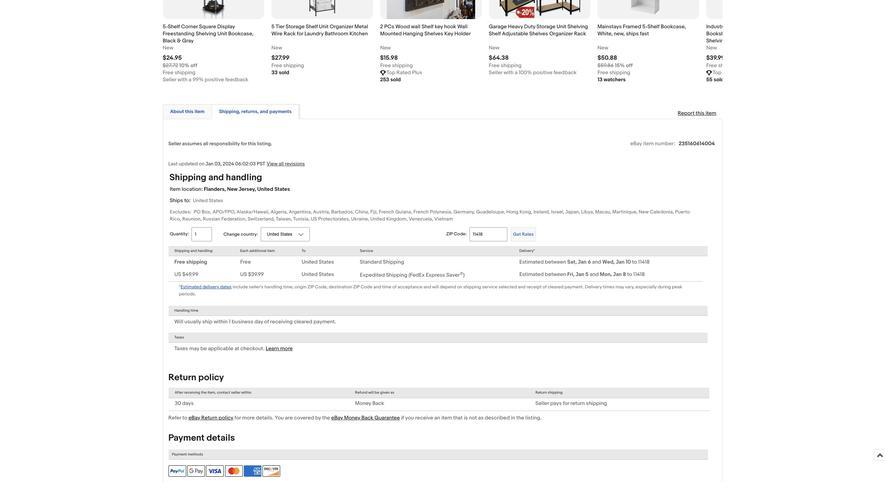 Task type: vqa. For each thing, say whether or not it's contained in the screenshot.
1st the Plus from right
yes



Task type: describe. For each thing, give the bounding box(es) containing it.
shipping up the pays
[[548, 390, 563, 395]]

storage inside 5 tier storage shelf unit organizer metal wire rack for laundry bathroom kitchen
[[286, 23, 305, 30]]

1 vertical spatial back
[[362, 414, 373, 421]]

1 horizontal spatial of
[[392, 284, 397, 290]]

and right code
[[373, 284, 381, 290]]

service
[[482, 284, 498, 290]]

jan left 8
[[613, 271, 622, 278]]

Seller with a 99% positive feedback text field
[[163, 76, 248, 83]]

location:
[[182, 186, 203, 192]]

2 vertical spatial to
[[182, 414, 187, 421]]

new inside 5-shelf corner square display freestanding shelving unit bookcase, black & gray new $24.95 $27.72 10% off free shipping seller with a 99% positive feedback
[[163, 44, 173, 51]]

ships
[[626, 30, 639, 37]]

receipt
[[527, 284, 542, 290]]

applicable
[[208, 345, 233, 352]]

storage inside industrial 4-6 shelf wood bookcase bookshelf storage display rack book shelving new $39.99 free shipping
[[732, 30, 750, 37]]

30 days
[[175, 400, 194, 407]]

33 sold text field
[[272, 69, 289, 76]]

payments
[[269, 108, 292, 114]]

framed
[[623, 23, 641, 30]]

new inside new $27.99 free shipping 33 sold
[[272, 44, 282, 51]]

new inside new $15.98 free shipping
[[380, 44, 391, 51]]

free up us $49.99
[[174, 259, 185, 265]]

and left wed, on the bottom right of page
[[592, 259, 601, 265]]

shipping up location:
[[169, 172, 206, 183]]

New text field
[[380, 44, 391, 51]]

item
[[170, 186, 181, 192]]

with inside the new $64.38 free shipping seller with a 100% positive feedback
[[504, 69, 514, 76]]

free shipping text field for $64.38
[[489, 62, 522, 69]]

5-shelf corner square display freestanding shelving unit bookcase, black & gray new $24.95 $27.72 10% off free shipping seller with a 99% positive feedback
[[163, 23, 254, 83]]

shipping inside industrial 4-6 shelf wood bookcase bookshelf storage display rack book shelving new $39.99 free shipping
[[718, 62, 739, 69]]

and down the express
[[424, 284, 431, 290]]

display inside industrial 4-6 shelf wood bookcase bookshelf storage display rack book shelving new $39.99 free shipping
[[752, 30, 769, 37]]

wire
[[272, 30, 283, 37]]

shipping inside include seller's handling time, origin zip code, destination zip code and time of acceptance and will depend on shipping service selected and receipt of cleared payment. delivery times may vary, especially during peak periods.
[[463, 284, 481, 290]]

new $15.98 free shipping
[[380, 44, 413, 69]]

zip code:
[[446, 231, 467, 237]]

free down 'each'
[[240, 259, 251, 265]]

ebay item number: 235160614004
[[630, 140, 715, 147]]

0 vertical spatial back
[[373, 400, 384, 407]]

13
[[598, 76, 603, 83]]

kong,
[[520, 209, 533, 215]]

0 vertical spatial listing.
[[257, 141, 272, 147]]

wall
[[411, 23, 421, 30]]

germany,
[[454, 209, 475, 215]]

wood inside 2 pcs wood wall shelf key hook wall mounted hanging shelves key holder
[[396, 23, 410, 30]]

2 pcs wood wall shelf key hook wall mounted hanging shelves key holder
[[380, 23, 471, 37]]

4-
[[730, 23, 735, 30]]

item,
[[208, 390, 216, 395]]

11418 for estimated between fri, jan 5 and mon, jan 8 to 11418
[[634, 271, 645, 278]]

off inside 5-shelf corner square display freestanding shelving unit bookcase, black & gray new $24.95 $27.72 10% off free shipping seller with a 99% positive feedback
[[191, 62, 197, 69]]

1 vertical spatial listing.
[[526, 414, 542, 421]]

$64.38
[[489, 54, 509, 61]]

30
[[175, 400, 181, 407]]

$39.99 text field
[[706, 54, 725, 61]]

destination
[[329, 284, 352, 290]]

and up flanders, on the left top of page
[[208, 172, 224, 183]]

item left number:
[[643, 140, 654, 147]]

handling inside include seller's handling time, origin zip code, destination zip code and time of acceptance and will depend on shipping service selected and receipt of cleared payment. delivery times may vary, especially during peak periods.
[[265, 284, 282, 290]]

and left mon,
[[590, 271, 599, 278]]

2 vertical spatial return
[[201, 414, 217, 421]]

wood inside industrial 4-6 shelf wood bookcase bookshelf storage display rack book shelving new $39.99 free shipping
[[753, 23, 767, 30]]

selected
[[499, 284, 517, 290]]

united down to
[[302, 259, 318, 265]]

shipping inside 5-shelf corner square display freestanding shelving unit bookcase, black & gray new $24.95 $27.72 10% off free shipping seller with a 99% positive feedback
[[175, 69, 196, 76]]

new $64.38 free shipping seller with a 100% positive feedback
[[489, 44, 577, 76]]

$50.88
[[598, 54, 617, 61]]

time inside include seller's handling time, origin zip code, destination zip code and time of acceptance and will depend on shipping service selected and receipt of cleared payment. delivery times may vary, especially during peak periods.
[[382, 284, 391, 290]]

po
[[194, 209, 201, 215]]

0 horizontal spatial $39.99
[[248, 271, 264, 278]]

return
[[571, 400, 585, 407]]

mon,
[[600, 271, 612, 278]]

free shipping
[[174, 259, 207, 265]]

macau,
[[595, 209, 612, 215]]

estimated between sat, jan 6 and wed, jan 10 to 11418
[[520, 259, 650, 265]]

google pay image
[[187, 465, 205, 477]]

free inside the new $64.38 free shipping seller with a 100% positive feedback
[[489, 62, 500, 69]]

$15.98 text field
[[380, 54, 398, 61]]

israel,
[[551, 209, 564, 215]]

unit inside 5-shelf corner square display freestanding shelving unit bookcase, black & gray new $24.95 $27.72 10% off free shipping seller with a 99% positive feedback
[[218, 30, 227, 37]]

rated for $39.99
[[723, 69, 737, 76]]

vietnam
[[434, 216, 453, 222]]

$27.99
[[272, 54, 290, 61]]

for down seller
[[235, 414, 241, 421]]

include
[[233, 284, 248, 290]]

learn
[[266, 345, 279, 352]]

2 french from the left
[[414, 209, 429, 215]]

5- inside 5-shelf corner square display freestanding shelving unit bookcase, black & gray new $24.95 $27.72 10% off free shipping seller with a 99% positive feedback
[[163, 23, 168, 30]]

0 horizontal spatial the
[[201, 390, 207, 395]]

garage heavy duty storage unit shelving shelf adjustable shelves organizer rack
[[489, 23, 588, 37]]

to
[[302, 248, 306, 253]]

cleared inside include seller's handling time, origin zip code, destination zip code and time of acceptance and will depend on shipping service selected and receipt of cleared payment. delivery times may vary, especially during peak periods.
[[548, 284, 564, 290]]

55 sold
[[706, 76, 724, 83]]

03,
[[215, 161, 222, 167]]

shelving inside 5-shelf corner square display freestanding shelving unit bookcase, black & gray new $24.95 $27.72 10% off free shipping seller with a 99% positive feedback
[[196, 30, 216, 37]]

rated for $15.98
[[397, 69, 411, 76]]

1 horizontal spatial handling
[[226, 172, 262, 183]]

2 vertical spatial estimated
[[181, 284, 202, 290]]

number:
[[655, 140, 675, 147]]

a inside 5-shelf corner square display freestanding shelving unit bookcase, black & gray new $24.95 $27.72 10% off free shipping seller with a 99% positive feedback
[[189, 76, 191, 83]]

$24.95 text field
[[163, 54, 182, 61]]

shipping up expedited shipping (fedex express saver ® )
[[383, 259, 404, 265]]

feedback inside the new $64.38 free shipping seller with a 100% positive feedback
[[554, 69, 577, 76]]

ireland,
[[534, 209, 550, 215]]

this for report
[[696, 110, 705, 116]]

top for $15.98
[[387, 69, 395, 76]]

puerto
[[675, 209, 690, 215]]

new text field for $24.95
[[163, 44, 173, 51]]

2
[[380, 23, 383, 30]]

5- inside the mainstays framed 5-shelf bookcase, white, new, ships fast
[[643, 23, 648, 30]]

top rated plus text field for $15.98
[[387, 69, 422, 76]]

seller left assumes
[[168, 141, 181, 147]]

free shipping text field for $39.99
[[706, 62, 739, 69]]

white,
[[598, 30, 613, 37]]

barbados,
[[331, 209, 354, 215]]

free shipping text field down 10% at the top left
[[163, 69, 196, 76]]

after receiving the item, contact seller within
[[175, 390, 252, 395]]

shelf inside garage heavy duty storage unit shelving shelf adjustable shelves organizer rack
[[489, 30, 501, 37]]

)
[[463, 272, 465, 278]]

0 horizontal spatial ebay
[[189, 414, 200, 421]]

include seller's handling time, origin zip code, destination zip code and time of acceptance and will depend on shipping service selected and receipt of cleared payment. delivery times may vary, especially during peak periods.
[[179, 284, 682, 297]]

2 horizontal spatial the
[[517, 414, 524, 421]]

2 horizontal spatial of
[[543, 284, 547, 290]]

methods
[[188, 452, 203, 457]]

10
[[626, 259, 631, 265]]

Quantity: text field
[[192, 227, 212, 241]]

and left receipt
[[518, 284, 526, 290]]

8
[[623, 271, 626, 278]]

flanders,
[[204, 186, 226, 192]]

shipping inside new $27.99 free shipping 33 sold
[[283, 62, 304, 69]]

on inside include seller's handling time, origin zip code, destination zip code and time of acceptance and will depend on shipping service selected and receipt of cleared payment. delivery times may vary, especially during peak periods.
[[457, 284, 462, 290]]

times
[[603, 284, 615, 290]]

2 horizontal spatial zip
[[446, 231, 453, 237]]

item right an
[[441, 414, 452, 421]]

shelf inside 5 tier storage shelf unit organizer metal wire rack for laundry bathroom kitchen
[[306, 23, 318, 30]]

hook
[[444, 23, 456, 30]]

1 vertical spatial shipping and handling
[[174, 248, 213, 253]]

ukraine,
[[351, 216, 369, 222]]

and up the free shipping
[[190, 248, 197, 253]]

100%
[[519, 69, 532, 76]]

55
[[706, 76, 713, 83]]

1 vertical spatial within
[[241, 390, 252, 395]]

caledonia,
[[650, 209, 674, 215]]

estimated for estimated between sat, jan 6 and wed, jan 10 to 11418
[[520, 259, 544, 265]]

0 vertical spatial united states
[[193, 197, 223, 203]]

seller down return shipping on the right bottom of the page
[[536, 400, 549, 407]]

receive
[[415, 414, 433, 421]]

report
[[678, 110, 695, 116]]

new inside po box, apo/fpo, alaska/hawaii, algeria, argentina, austria, barbados, china, fiji, french guiana, french polynesia, germany, guadeloupe, hong kong, ireland, israel, japan, libya, macau, martinique, new caledonia, puerto rico, reunion, russian federation, switzerland, taiwan, tunisia, us protectorates, ukraine, united kingdom, venezuela, vietnam
[[639, 209, 649, 215]]

periods.
[[179, 291, 196, 297]]

discover image
[[263, 465, 280, 477]]

storage inside garage heavy duty storage unit shelving shelf adjustable shelves organizer rack
[[537, 23, 556, 30]]

estimated for estimated between fri, jan 5 and mon, jan 8 to 11418
[[520, 271, 544, 278]]

holder
[[455, 30, 471, 37]]

us inside po box, apo/fpo, alaska/hawaii, algeria, argentina, austria, barbados, china, fiji, french guiana, french polynesia, germany, guadeloupe, hong kong, ireland, israel, japan, libya, macau, martinique, new caledonia, puerto rico, reunion, russian federation, switzerland, taiwan, tunisia, us protectorates, ukraine, united kingdom, venezuela, vietnam
[[311, 216, 317, 222]]

13 watchers text field
[[598, 76, 626, 83]]

plus for $15.98
[[412, 69, 422, 76]]

corner
[[181, 23, 198, 30]]

1 vertical spatial 5
[[586, 271, 589, 278]]

refund
[[355, 390, 368, 395]]

item for each additional item
[[267, 248, 275, 253]]

mounted
[[380, 30, 402, 37]]

0 horizontal spatial free shipping text field
[[380, 62, 413, 69]]

shipping inside new $15.98 free shipping
[[392, 62, 413, 69]]

jan left 10
[[616, 259, 625, 265]]

saver
[[446, 272, 460, 278]]

positive inside the new $64.38 free shipping seller with a 100% positive feedback
[[533, 69, 553, 76]]

shipping inside expedited shipping (fedex express saver ® )
[[386, 272, 407, 278]]

for inside 5 tier storage shelf unit organizer metal wire rack for laundry bathroom kitchen
[[297, 30, 303, 37]]

0 horizontal spatial of
[[264, 318, 269, 325]]

to for 8
[[627, 271, 632, 278]]

ships
[[170, 197, 183, 204]]

bathroom
[[325, 30, 348, 37]]

return for return policy
[[168, 372, 196, 383]]

1 horizontal spatial zip
[[353, 284, 360, 290]]

estimated delivery dates link
[[181, 283, 232, 290]]

american express image
[[244, 465, 262, 477]]

new left "jersey,"
[[227, 186, 238, 192]]

rack inside garage heavy duty storage unit shelving shelf adjustable shelves organizer rack
[[574, 30, 586, 37]]

dates
[[220, 284, 232, 290]]

top for $39.99
[[713, 69, 722, 76]]

1 vertical spatial receiving
[[184, 390, 200, 395]]

us $49.99
[[174, 271, 198, 278]]

refer to ebay return policy for more details. you are covered by the ebay money back guarantee if you receive an item that is not as described in the listing.
[[168, 414, 542, 421]]

standard shipping
[[360, 259, 404, 265]]

us for us $39.99
[[240, 271, 247, 278]]

acceptance
[[398, 284, 423, 290]]

united inside po box, apo/fpo, alaska/hawaii, algeria, argentina, austria, barbados, china, fiji, french guiana, french polynesia, germany, guadeloupe, hong kong, ireland, israel, japan, libya, macau, martinique, new caledonia, puerto rico, reunion, russian federation, switzerland, taiwan, tunisia, us protectorates, ukraine, united kingdom, venezuela, vietnam
[[370, 216, 385, 222]]

1 horizontal spatial more
[[280, 345, 293, 352]]

(fedex
[[409, 272, 425, 278]]

6 inside industrial 4-6 shelf wood bookcase bookshelf storage display rack book shelving new $39.99 free shipping
[[735, 23, 738, 30]]

253 sold text field
[[380, 76, 401, 83]]

1 horizontal spatial all
[[279, 161, 284, 167]]

jan for 5
[[576, 271, 584, 278]]

Seller with a 100% positive feedback text field
[[489, 69, 577, 76]]

bookcase, inside 5-shelf corner square display freestanding shelving unit bookcase, black & gray new $24.95 $27.72 10% off free shipping seller with a 99% positive feedback
[[228, 30, 254, 37]]

1 horizontal spatial the
[[322, 414, 330, 421]]

free inside 'new $50.88 $59.86 15% off free shipping 13 watchers'
[[598, 69, 608, 76]]

item for about this item
[[195, 108, 205, 114]]

key
[[445, 30, 453, 37]]

0 horizontal spatial zip
[[308, 284, 314, 290]]

1 horizontal spatial this
[[248, 141, 256, 147]]

0 vertical spatial money
[[355, 400, 371, 407]]

view all revisions link
[[265, 160, 305, 167]]

paypal image
[[168, 465, 186, 477]]

jersey,
[[239, 186, 256, 192]]

shelf inside 2 pcs wood wall shelf key hook wall mounted hanging shelves key holder
[[422, 23, 434, 30]]

get rates
[[513, 231, 534, 237]]

free inside 5-shelf corner square display freestanding shelving unit bookcase, black & gray new $24.95 $27.72 10% off free shipping seller with a 99% positive feedback
[[163, 69, 174, 76]]

hanging
[[403, 30, 423, 37]]

* estimated delivery dates
[[179, 284, 232, 290]]

key
[[435, 23, 443, 30]]

rack inside 5 tier storage shelf unit organizer metal wire rack for laundry bathroom kitchen
[[284, 30, 296, 37]]

united states for us $39.99
[[302, 271, 334, 278]]

1 horizontal spatial receiving
[[270, 318, 293, 325]]

1 vertical spatial cleared
[[294, 318, 312, 325]]

0 horizontal spatial more
[[242, 414, 255, 421]]

ebay money back guarantee link
[[331, 414, 400, 421]]



Task type: locate. For each thing, give the bounding box(es) containing it.
during
[[658, 284, 671, 290]]

0 vertical spatial estimated
[[520, 259, 544, 265]]

return policy
[[168, 372, 224, 383]]

1 vertical spatial a
[[189, 76, 191, 83]]

1 5- from the left
[[163, 23, 168, 30]]

new text field for $64.38
[[489, 44, 500, 51]]

this inside "link"
[[696, 110, 705, 116]]

us up include
[[240, 271, 247, 278]]

top
[[387, 69, 395, 76], [713, 69, 722, 76]]

for right the pays
[[563, 400, 569, 407]]

$27.99 text field
[[272, 54, 290, 61]]

you
[[405, 414, 414, 421]]

free shipping text field down $27.99
[[272, 62, 304, 69]]

shelf up the freestanding
[[168, 23, 180, 30]]

free inside new $15.98 free shipping
[[380, 62, 391, 69]]

taiwan,
[[276, 216, 292, 222]]

5 new text field from the left
[[706, 44, 717, 51]]

0 vertical spatial with
[[504, 69, 514, 76]]

2 top rated plus from the left
[[713, 69, 749, 76]]

2 horizontal spatial sold
[[714, 76, 724, 83]]

policy
[[198, 372, 224, 383], [219, 414, 233, 421]]

display inside 5-shelf corner square display freestanding shelving unit bookcase, black & gray new $24.95 $27.72 10% off free shipping seller with a 99% positive feedback
[[217, 23, 235, 30]]

algeria,
[[271, 209, 288, 215]]

payment up payment methods
[[168, 432, 205, 443]]

2 vertical spatial handling
[[265, 284, 282, 290]]

delivery
[[585, 284, 602, 290]]

get
[[513, 231, 521, 237]]

positive inside 5-shelf corner square display freestanding shelving unit bookcase, black & gray new $24.95 $27.72 10% off free shipping seller with a 99% positive feedback
[[205, 76, 224, 83]]

off right 15%
[[626, 62, 633, 69]]

taxes
[[174, 335, 184, 340], [174, 345, 188, 352]]

payment.
[[565, 284, 584, 290], [314, 318, 336, 325]]

as right not on the bottom of page
[[478, 414, 484, 421]]

bookcase
[[768, 23, 792, 30]]

1 vertical spatial all
[[279, 161, 284, 167]]

1 top from the left
[[387, 69, 395, 76]]

1 vertical spatial estimated
[[520, 271, 544, 278]]

receiving right "day"
[[270, 318, 293, 325]]

1 horizontal spatial ebay
[[331, 414, 343, 421]]

1 vertical spatial organizer
[[549, 30, 573, 37]]

new inside 'new $50.88 $59.86 15% off free shipping 13 watchers'
[[598, 44, 608, 51]]

switzerland,
[[248, 216, 275, 222]]

code,
[[315, 284, 328, 290]]

organizer
[[330, 23, 353, 30], [549, 30, 573, 37]]

55 sold text field
[[706, 76, 724, 83]]

shipping up $49.99
[[186, 259, 207, 265]]

a left 100%
[[515, 69, 518, 76]]

shipping down )
[[463, 284, 481, 290]]

between
[[545, 259, 566, 265], [545, 271, 566, 278]]

top rated plus text field for $39.99
[[713, 69, 749, 76]]

new text field for $39.99
[[706, 44, 717, 51]]

0 vertical spatial shipping and handling
[[169, 172, 262, 183]]

Free shipping text field
[[272, 62, 304, 69], [489, 62, 522, 69], [706, 62, 739, 69], [163, 69, 196, 76]]

all right assumes
[[203, 141, 208, 147]]

back down refund will be given as on the left bottom of the page
[[373, 400, 384, 407]]

will inside include seller's handling time, origin zip code, destination zip code and time of acceptance and will depend on shipping service selected and receipt of cleared payment. delivery times may vary, especially during peak periods.
[[432, 284, 439, 290]]

be
[[200, 345, 207, 352], [375, 390, 379, 395]]

fiji,
[[370, 209, 378, 215]]

details.
[[256, 414, 274, 421]]

1 vertical spatial taxes
[[174, 345, 188, 352]]

industrial 4-6 shelf wood bookcase bookshelf storage display rack book shelving new $39.99 free shipping
[[706, 23, 796, 69]]

1 horizontal spatial shelves
[[529, 30, 548, 37]]

listing. up pst
[[257, 141, 272, 147]]

this inside button
[[185, 108, 194, 114]]

0 horizontal spatial will
[[368, 390, 374, 395]]

return
[[168, 372, 196, 383], [536, 390, 547, 395], [201, 414, 217, 421]]

new text field for $27.99
[[272, 44, 282, 51]]

display right square at the top left
[[217, 23, 235, 30]]

2 new text field from the left
[[272, 44, 282, 51]]

0 vertical spatial as
[[391, 390, 395, 395]]

shelf inside the mainstays framed 5-shelf bookcase, white, new, ships fast
[[648, 23, 660, 30]]

united states down to
[[302, 259, 334, 265]]

sold
[[279, 69, 289, 76], [391, 76, 401, 83], [714, 76, 724, 83]]

zip
[[446, 231, 453, 237], [308, 284, 314, 290], [353, 284, 360, 290]]

1 vertical spatial as
[[478, 414, 484, 421]]

1 horizontal spatial shelving
[[568, 23, 588, 30]]

time up usually
[[191, 308, 198, 313]]

box,
[[202, 209, 212, 215]]

learn more link
[[266, 345, 293, 352]]

return for return shipping
[[536, 390, 547, 395]]

book
[[784, 30, 796, 37]]

return up seller pays for return shipping
[[536, 390, 547, 395]]

will down the express
[[432, 284, 439, 290]]

0 vertical spatial 11418
[[638, 259, 650, 265]]

2 top rated plus text field from the left
[[713, 69, 749, 76]]

2 horizontal spatial this
[[696, 110, 705, 116]]

between for sat,
[[545, 259, 566, 265]]

code
[[361, 284, 372, 290]]

2024
[[223, 161, 234, 167]]

for left laundry
[[297, 30, 303, 37]]

new text field up $64.38 text box
[[489, 44, 500, 51]]

2 horizontal spatial storage
[[732, 30, 750, 37]]

1 shelves from the left
[[425, 30, 443, 37]]

of right "day"
[[264, 318, 269, 325]]

0 vertical spatial feedback
[[554, 69, 577, 76]]

unit inside 5 tier storage shelf unit organizer metal wire rack for laundry bathroom kitchen
[[319, 23, 329, 30]]

0 horizontal spatial shelves
[[425, 30, 443, 37]]

payment. inside include seller's handling time, origin zip code, destination zip code and time of acceptance and will depend on shipping service selected and receipt of cleared payment. delivery times may vary, especially during peak periods.
[[565, 284, 584, 290]]

0 horizontal spatial french
[[379, 209, 394, 215]]

within left 1
[[214, 318, 228, 325]]

free shipping text field for $27.99
[[272, 62, 304, 69]]

2 rack from the left
[[574, 30, 586, 37]]

storage
[[286, 23, 305, 30], [537, 23, 556, 30], [732, 30, 750, 37]]

5 left tier
[[272, 23, 275, 30]]

shelf up fast
[[648, 23, 660, 30]]

off inside 'new $50.88 $59.86 15% off free shipping 13 watchers'
[[626, 62, 633, 69]]

item location: flanders, new jersey, united states
[[170, 186, 290, 192]]

service
[[360, 248, 373, 253]]

visa image
[[206, 465, 224, 477]]

0 vertical spatial within
[[214, 318, 228, 325]]

1 vertical spatial policy
[[219, 414, 233, 421]]

be for applicable
[[200, 345, 207, 352]]

watchers
[[604, 76, 626, 83]]

0 horizontal spatial this
[[185, 108, 194, 114]]

new inside industrial 4-6 shelf wood bookcase bookshelf storage display rack book shelving new $39.99 free shipping
[[706, 44, 717, 51]]

to right 8
[[627, 271, 632, 278]]

shelving
[[568, 23, 588, 30], [196, 30, 216, 37], [706, 37, 727, 44]]

new text field down the black
[[163, 44, 173, 51]]

new
[[163, 44, 173, 51], [272, 44, 282, 51], [380, 44, 391, 51], [489, 44, 500, 51], [598, 44, 608, 51], [706, 44, 717, 51], [227, 186, 238, 192], [639, 209, 649, 215]]

1 horizontal spatial rated
[[723, 69, 737, 76]]

be for given
[[375, 390, 379, 395]]

payment. down code,
[[314, 318, 336, 325]]

0 horizontal spatial storage
[[286, 23, 305, 30]]

new text field up $27.99
[[272, 44, 282, 51]]

new up $64.38 text box
[[489, 44, 500, 51]]

0 vertical spatial positive
[[533, 69, 553, 76]]

may inside include seller's handling time, origin zip code, destination zip code and time of acceptance and will depend on shipping service selected and receipt of cleared payment. delivery times may vary, especially during peak periods.
[[616, 284, 624, 290]]

2 taxes from the top
[[174, 345, 188, 352]]

0 horizontal spatial all
[[203, 141, 208, 147]]

reunion,
[[182, 216, 202, 222]]

2 rated from the left
[[723, 69, 737, 76]]

item for report this item
[[706, 110, 717, 116]]

4 new text field from the left
[[598, 44, 608, 51]]

$27.72
[[163, 62, 178, 69]]

1 rated from the left
[[397, 69, 411, 76]]

0 horizontal spatial listing.
[[257, 141, 272, 147]]

item inside button
[[195, 108, 205, 114]]

new left caledonia,
[[639, 209, 649, 215]]

checkout.
[[240, 345, 265, 352]]

russian
[[203, 216, 220, 222]]

0 vertical spatial payment.
[[565, 284, 584, 290]]

given
[[380, 390, 390, 395]]

of right receipt
[[543, 284, 547, 290]]

rack left white,
[[574, 30, 586, 37]]

to for 10
[[632, 259, 637, 265]]

all right the view at left
[[279, 161, 284, 167]]

feedback inside 5-shelf corner square display freestanding shelving unit bookcase, black & gray new $24.95 $27.72 10% off free shipping seller with a 99% positive feedback
[[225, 76, 248, 83]]

ships to:
[[170, 197, 191, 204]]

sold right the 55
[[714, 76, 724, 83]]

shipping up 33 sold text box
[[283, 62, 304, 69]]

top rated plus for $39.99
[[713, 69, 749, 76]]

ZIP Code: text field
[[470, 227, 508, 241]]

New text field
[[163, 44, 173, 51], [272, 44, 282, 51], [489, 44, 500, 51], [598, 44, 608, 51], [706, 44, 717, 51]]

1 new text field from the left
[[163, 44, 173, 51]]

seller inside the new $64.38 free shipping seller with a 100% positive feedback
[[489, 69, 503, 76]]

sold for $15.98
[[391, 76, 401, 83]]

0 vertical spatial organizer
[[330, 23, 353, 30]]

after
[[175, 390, 183, 395]]

quantity:
[[170, 231, 189, 237]]

pst
[[257, 161, 265, 167]]

0 horizontal spatial wood
[[396, 23, 410, 30]]

adjustable
[[502, 30, 528, 37]]

payment methods
[[172, 452, 203, 457]]

1 horizontal spatial listing.
[[526, 414, 542, 421]]

2 horizontal spatial us
[[311, 216, 317, 222]]

2 off from the left
[[626, 62, 633, 69]]

11418 for estimated between sat, jan 6 and wed, jan 10 to 11418
[[638, 259, 650, 265]]

vary,
[[625, 284, 635, 290]]

an
[[435, 414, 440, 421]]

2 shelves from the left
[[529, 30, 548, 37]]

unit for $64.38
[[557, 23, 566, 30]]

polynesia,
[[430, 209, 453, 215]]

shelving inside garage heavy duty storage unit shelving shelf adjustable shelves organizer rack
[[568, 23, 588, 30]]

2 5- from the left
[[643, 23, 648, 30]]

unit inside garage heavy duty storage unit shelving shelf adjustable shelves organizer rack
[[557, 23, 566, 30]]

item
[[195, 108, 205, 114], [706, 110, 717, 116], [643, 140, 654, 147], [267, 248, 275, 253], [441, 414, 452, 421]]

organizer inside garage heavy duty storage unit shelving shelf adjustable shelves organizer rack
[[549, 30, 573, 37]]

1 horizontal spatial cleared
[[548, 284, 564, 290]]

253 sold
[[380, 76, 401, 83]]

unit for $27.99
[[319, 23, 329, 30]]

with down 10% at the top left
[[178, 76, 187, 83]]

1 vertical spatial bookcase,
[[228, 30, 254, 37]]

shipping up acceptance
[[386, 272, 407, 278]]

of
[[392, 284, 397, 290], [543, 284, 547, 290], [264, 318, 269, 325]]

0 horizontal spatial bookcase,
[[228, 30, 254, 37]]

sold inside 55 sold text field
[[714, 76, 724, 83]]

be left applicable
[[200, 345, 207, 352]]

seller inside 5-shelf corner square display freestanding shelving unit bookcase, black & gray new $24.95 $27.72 10% off free shipping seller with a 99% positive feedback
[[163, 76, 176, 83]]

1 vertical spatial money
[[344, 414, 360, 421]]

of left acceptance
[[392, 284, 397, 290]]

1 taxes from the top
[[174, 335, 184, 340]]

1 off from the left
[[191, 62, 197, 69]]

new up $50.88 "text field" on the right top
[[598, 44, 608, 51]]

on
[[199, 161, 205, 167], [457, 284, 462, 290]]

united states up box,
[[193, 197, 223, 203]]

10%
[[179, 62, 189, 69]]

payment for payment methods
[[172, 452, 187, 457]]

rack
[[284, 30, 296, 37], [574, 30, 586, 37], [770, 30, 783, 37]]

99%
[[193, 76, 204, 83]]

as right given
[[391, 390, 395, 395]]

plus for $39.99
[[738, 69, 749, 76]]

this for about
[[185, 108, 194, 114]]

0 horizontal spatial cleared
[[294, 318, 312, 325]]

display down bookcase in the top right of the page
[[752, 30, 769, 37]]

on right updated
[[199, 161, 205, 167]]

1 horizontal spatial as
[[478, 414, 484, 421]]

sold right 33
[[279, 69, 289, 76]]

united up po
[[193, 197, 208, 203]]

estimated up periods.
[[181, 284, 202, 290]]

especially
[[636, 284, 657, 290]]

2 top from the left
[[713, 69, 722, 76]]

jan for 03,
[[206, 161, 213, 167]]

3 rack from the left
[[770, 30, 783, 37]]

1 french from the left
[[379, 209, 394, 215]]

jan right sat,
[[578, 259, 587, 265]]

1 rack from the left
[[284, 30, 296, 37]]

return up after
[[168, 372, 196, 383]]

2 wood from the left
[[753, 23, 767, 30]]

0 horizontal spatial rated
[[397, 69, 411, 76]]

between for fri,
[[545, 271, 566, 278]]

change country:
[[224, 231, 258, 237]]

listing. right in
[[526, 414, 542, 421]]

33
[[272, 69, 278, 76]]

rack inside industrial 4-6 shelf wood bookcase bookshelf storage display rack book shelving new $39.99 free shipping
[[770, 30, 783, 37]]

0 vertical spatial all
[[203, 141, 208, 147]]

mainstays framed 5-shelf bookcase, white, new, ships fast
[[598, 23, 686, 37]]

top rated plus for $15.98
[[387, 69, 422, 76]]

new $27.99 free shipping 33 sold
[[272, 44, 304, 76]]

free down $59.86 at right
[[598, 69, 608, 76]]

new text field up $50.88 "text field" on the right top
[[598, 44, 608, 51]]

free inside industrial 4-6 shelf wood bookcase bookshelf storage display rack book shelving new $39.99 free shipping
[[706, 62, 717, 69]]

new text field for $50.88
[[598, 44, 608, 51]]

0 horizontal spatial within
[[214, 318, 228, 325]]

free shipping text field down $15.98
[[380, 62, 413, 69]]

0 horizontal spatial handling
[[198, 248, 213, 253]]

0 vertical spatial on
[[199, 161, 205, 167]]

1 horizontal spatial $39.99
[[706, 54, 725, 61]]

2 horizontal spatial rack
[[770, 30, 783, 37]]

1 horizontal spatial payment.
[[565, 284, 584, 290]]

jan right fri,
[[576, 271, 584, 278]]

and inside button
[[260, 108, 268, 114]]

united states for free
[[302, 259, 334, 265]]

1 horizontal spatial bookcase,
[[661, 23, 686, 30]]

united states up code,
[[302, 271, 334, 278]]

between left sat,
[[545, 259, 566, 265]]

free down '$27.72'
[[163, 69, 174, 76]]

1 horizontal spatial rack
[[574, 30, 586, 37]]

black
[[163, 37, 176, 44]]

organizer inside 5 tier storage shelf unit organizer metal wire rack for laundry bathroom kitchen
[[330, 23, 353, 30]]

1 top rated plus text field from the left
[[387, 69, 422, 76]]

5 tier storage shelf unit organizer metal wire rack for laundry bathroom kitchen
[[272, 23, 368, 37]]

1 between from the top
[[545, 259, 566, 265]]

$39.99 inside industrial 4-6 shelf wood bookcase bookshelf storage display rack book shelving new $39.99 free shipping
[[706, 54, 725, 61]]

united right "jersey,"
[[257, 186, 273, 192]]

for right responsibility
[[241, 141, 247, 147]]

free shipping text field down $64.38 text box
[[489, 62, 522, 69]]

shelves inside garage heavy duty storage unit shelving shelf adjustable shelves organizer rack
[[529, 30, 548, 37]]

taxes for taxes may be applicable at checkout. learn more
[[174, 345, 188, 352]]

country:
[[241, 231, 258, 237]]

1 vertical spatial payment
[[172, 452, 187, 457]]

shipping down 15%
[[610, 69, 630, 76]]

tab list
[[163, 103, 723, 119]]

0 horizontal spatial 6
[[588, 259, 591, 265]]

3 new text field from the left
[[489, 44, 500, 51]]

Top Rated Plus text field
[[387, 69, 422, 76], [713, 69, 749, 76]]

between left fri,
[[545, 271, 566, 278]]

0 vertical spatial return
[[168, 372, 196, 383]]

master card image
[[225, 465, 243, 477]]

0 vertical spatial display
[[217, 23, 235, 30]]

Free shipping text field
[[380, 62, 413, 69], [598, 69, 630, 76]]

0 horizontal spatial positive
[[205, 76, 224, 83]]

1 vertical spatial 6
[[588, 259, 591, 265]]

shipping down $15.98
[[392, 62, 413, 69]]

may left "vary,"
[[616, 284, 624, 290]]

tab list containing about this item
[[163, 103, 723, 119]]

0 horizontal spatial unit
[[218, 30, 227, 37]]

square
[[199, 23, 216, 30]]

shelves inside 2 pcs wood wall shelf key hook wall mounted hanging shelves key holder
[[425, 30, 443, 37]]

receiving
[[270, 318, 293, 325], [184, 390, 200, 395]]

shelving down square at the top left
[[196, 30, 216, 37]]

$50.88 text field
[[598, 54, 617, 61]]

argentina,
[[289, 209, 312, 215]]

new inside the new $64.38 free shipping seller with a 100% positive feedback
[[489, 44, 500, 51]]

shelf inside industrial 4-6 shelf wood bookcase bookshelf storage display rack book shelving new $39.99 free shipping
[[740, 23, 752, 30]]

with inside 5-shelf corner square display freestanding shelving unit bookcase, black & gray new $24.95 $27.72 10% off free shipping seller with a 99% positive feedback
[[178, 76, 187, 83]]

1 horizontal spatial free shipping text field
[[598, 69, 630, 76]]

11418 right 10
[[638, 259, 650, 265]]

sold for $39.99
[[714, 76, 724, 83]]

$39.99 up 55 sold
[[706, 54, 725, 61]]

0 vertical spatial be
[[200, 345, 207, 352]]

0 horizontal spatial payment.
[[314, 318, 336, 325]]

returns,
[[241, 108, 259, 114]]

return up payment details
[[201, 414, 217, 421]]

sold inside '253 sold' text field
[[391, 76, 401, 83]]

2 between from the top
[[545, 271, 566, 278]]

within right seller
[[241, 390, 252, 395]]

shelf inside 5-shelf corner square display freestanding shelving unit bookcase, black & gray new $24.95 $27.72 10% off free shipping seller with a 99% positive feedback
[[168, 23, 180, 30]]

rack down tier
[[284, 30, 296, 37]]

1 vertical spatial payment.
[[314, 318, 336, 325]]

1 vertical spatial handling
[[198, 248, 213, 253]]

2 horizontal spatial return
[[536, 390, 547, 395]]

positive right 100%
[[533, 69, 553, 76]]

expedited shipping (fedex express saver ® )
[[360, 271, 465, 278]]

shipping down $39.99 text box
[[718, 62, 739, 69]]

shipping up the free shipping
[[174, 248, 190, 253]]

top up 55 sold
[[713, 69, 722, 76]]

1 horizontal spatial return
[[201, 414, 217, 421]]

top rated plus text field down $39.99 text box
[[713, 69, 749, 76]]

payment. down fri,
[[565, 284, 584, 290]]

refer
[[168, 414, 181, 421]]

seller down '$27.72'
[[163, 76, 176, 83]]

cleared right receipt
[[548, 284, 564, 290]]

0 horizontal spatial organizer
[[330, 23, 353, 30]]

taxes for taxes
[[174, 335, 184, 340]]

$64.38 text field
[[489, 54, 509, 61]]

0 horizontal spatial return
[[168, 372, 196, 383]]

money back
[[355, 400, 384, 407]]

0 vertical spatial handling
[[226, 172, 262, 183]]

will
[[432, 284, 439, 290], [368, 390, 374, 395]]

0 vertical spatial bookcase,
[[661, 23, 686, 30]]

1 vertical spatial time
[[191, 308, 198, 313]]

handling
[[174, 308, 190, 313]]

shipping inside the new $64.38 free shipping seller with a 100% positive feedback
[[501, 62, 522, 69]]

shipping
[[283, 62, 304, 69], [392, 62, 413, 69], [501, 62, 522, 69], [718, 62, 739, 69], [175, 69, 196, 76], [610, 69, 630, 76], [186, 259, 207, 265], [463, 284, 481, 290], [548, 390, 563, 395], [586, 400, 607, 407]]

shipping inside 'new $50.88 $59.86 15% off free shipping 13 watchers'
[[610, 69, 630, 76]]

2 plus from the left
[[738, 69, 749, 76]]

5 down estimated between sat, jan 6 and wed, jan 10 to 11418
[[586, 271, 589, 278]]

0 horizontal spatial on
[[199, 161, 205, 167]]

1 horizontal spatial plus
[[738, 69, 749, 76]]

2 horizontal spatial ebay
[[630, 140, 642, 147]]

new down the black
[[163, 44, 173, 51]]

0 vertical spatial payment
[[168, 432, 205, 443]]

1 horizontal spatial a
[[515, 69, 518, 76]]

guarantee
[[375, 414, 400, 421]]

shipping right return
[[586, 400, 607, 407]]

shelving inside industrial 4-6 shelf wood bookcase bookshelf storage display rack book shelving new $39.99 free shipping
[[706, 37, 727, 44]]

$24.95
[[163, 54, 182, 61]]

0 vertical spatial will
[[432, 284, 439, 290]]

0 vertical spatial 6
[[735, 23, 738, 30]]

ebay down days
[[189, 414, 200, 421]]

us for us $49.99
[[174, 271, 181, 278]]

0 horizontal spatial as
[[391, 390, 395, 395]]

0 horizontal spatial top rated plus text field
[[387, 69, 422, 76]]

payment for payment details
[[168, 432, 205, 443]]

if
[[401, 414, 404, 421]]

that
[[453, 414, 463, 421]]

to right 10
[[632, 259, 637, 265]]

guadeloupe,
[[476, 209, 505, 215]]

this right about
[[185, 108, 194, 114]]

each additional item
[[240, 248, 275, 253]]

bookcase, inside the mainstays framed 5-shelf bookcase, white, new, ships fast
[[661, 23, 686, 30]]

day
[[255, 318, 263, 325]]

1 horizontal spatial unit
[[319, 23, 329, 30]]

free
[[272, 62, 282, 69], [380, 62, 391, 69], [489, 62, 500, 69], [706, 62, 717, 69], [163, 69, 174, 76], [598, 69, 608, 76], [174, 259, 185, 265], [240, 259, 251, 265]]

usually
[[185, 318, 201, 325]]

a left 99%
[[189, 76, 191, 83]]

jan for 6
[[578, 259, 587, 265]]

1 wood from the left
[[396, 23, 410, 30]]

top rated plus up 55 sold
[[713, 69, 749, 76]]

handling down "quantity:" text box
[[198, 248, 213, 253]]

return shipping
[[536, 390, 563, 395]]

1 horizontal spatial wood
[[753, 23, 767, 30]]

estimated up receipt
[[520, 271, 544, 278]]

french up venezuela, at left
[[414, 209, 429, 215]]

zip left code:
[[446, 231, 453, 237]]

1 horizontal spatial with
[[504, 69, 514, 76]]

united up the origin
[[302, 271, 318, 278]]

0 horizontal spatial be
[[200, 345, 207, 352]]

0 vertical spatial policy
[[198, 372, 224, 383]]

1 horizontal spatial time
[[382, 284, 391, 290]]

sold inside new $27.99 free shipping 33 sold
[[279, 69, 289, 76]]

1 plus from the left
[[412, 69, 422, 76]]

a inside the new $64.38 free shipping seller with a 100% positive feedback
[[515, 69, 518, 76]]

5-
[[163, 23, 168, 30], [643, 23, 648, 30]]

last
[[168, 161, 178, 167]]

0 vertical spatial a
[[515, 69, 518, 76]]

0 horizontal spatial rack
[[284, 30, 296, 37]]

None text field
[[163, 62, 197, 69], [598, 62, 633, 69], [163, 62, 197, 69], [598, 62, 633, 69]]

us $39.99
[[240, 271, 264, 278]]

item inside "link"
[[706, 110, 717, 116]]

report this item
[[678, 110, 717, 116]]

martinique,
[[613, 209, 638, 215]]

free inside new $27.99 free shipping 33 sold
[[272, 62, 282, 69]]

5 inside 5 tier storage shelf unit organizer metal wire rack for laundry bathroom kitchen
[[272, 23, 275, 30]]

0 horizontal spatial may
[[189, 345, 199, 352]]

1 top rated plus from the left
[[387, 69, 422, 76]]

not
[[469, 414, 477, 421]]



